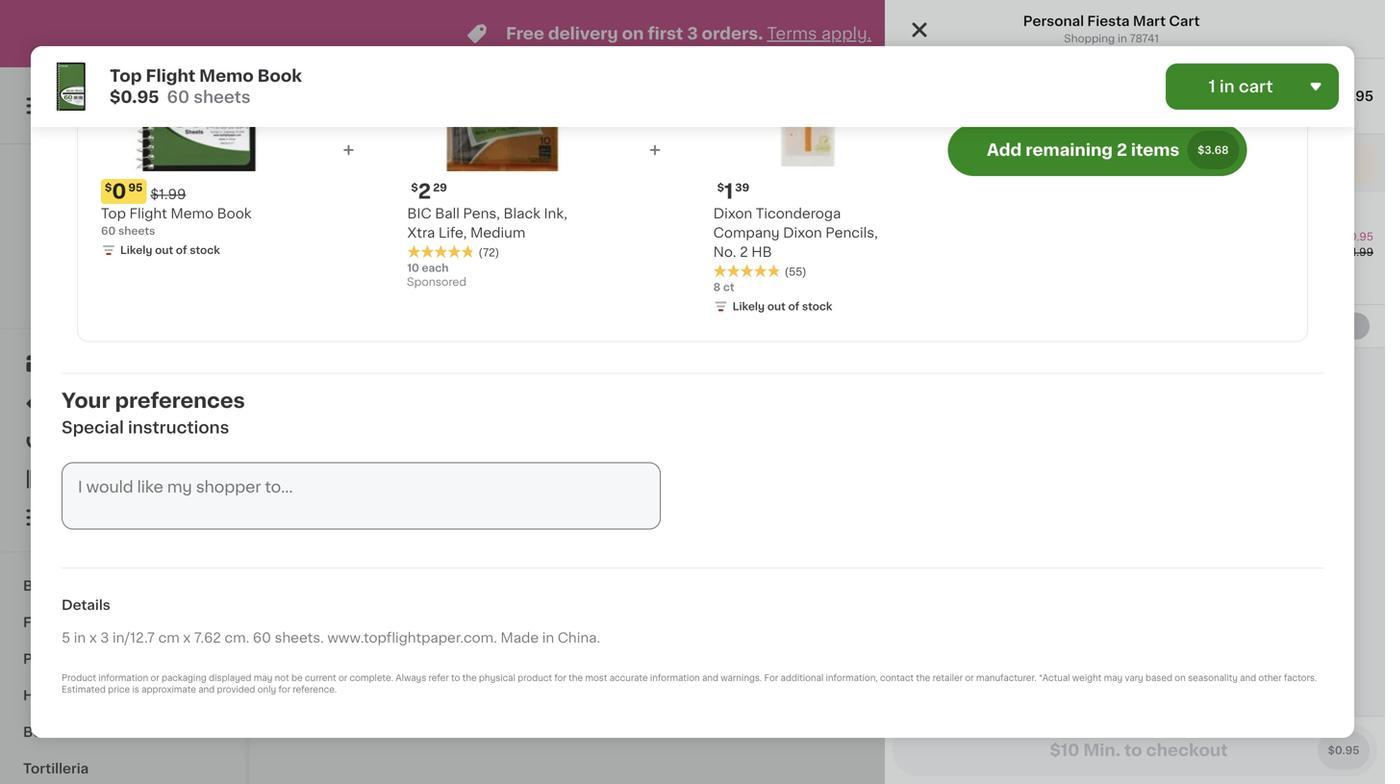 Task type: locate. For each thing, give the bounding box(es) containing it.
2 $ from the left
[[411, 183, 418, 193]]

fiesta mart logo image
[[80, 167, 165, 252]]

0 horizontal spatial the
[[462, 674, 477, 682]]

0 vertical spatial book
[[257, 68, 302, 84]]

1 vertical spatial 60
[[101, 226, 116, 236]]

everyday store prices 100% satisfaction guarantee
[[49, 281, 204, 311]]

fiesta inside fiesta mart link
[[83, 259, 126, 272]]

black
[[504, 207, 541, 221]]

1 horizontal spatial book
[[257, 68, 302, 84]]

3
[[687, 25, 698, 42], [100, 631, 109, 644]]

mart inside personal fiesta mart cart shopping in 78741
[[1133, 14, 1166, 28]]

2 horizontal spatial $1.99
[[1346, 247, 1374, 257]]

2 information from the left
[[650, 674, 700, 682]]

shopping
[[1064, 33, 1115, 44]]

3 $ from the left
[[717, 183, 724, 193]]

& for beer
[[59, 725, 70, 739]]

0 vertical spatial likely out of stock
[[120, 245, 220, 256]]

0 vertical spatial mart
[[1133, 14, 1166, 28]]

$ left '39'
[[717, 183, 724, 193]]

deals
[[54, 395, 93, 409]]

top for top flight memo book $0.95 60 sheets
[[110, 68, 142, 84]]

on inside product information or packaging displayed may not be current or complete. always refer to the physical product for the most accurate information and warnings. for additional information, contact the retailer or manufacturer. *actual weight may vary based on seasonality and other factors. estimated price is approximate and provided only for reference.
[[1175, 674, 1186, 682]]

1 vertical spatial 2
[[418, 182, 431, 202]]

cider
[[74, 725, 112, 739]]

book inside top flight memo book 60 sheets
[[217, 207, 252, 221]]

medium
[[470, 226, 526, 240]]

$0.95 for $0.95
[[1334, 89, 1374, 103]]

additional
[[781, 674, 824, 682]]

on right based on the bottom
[[1175, 674, 1186, 682]]

$0.95 inside top flight memo book $0.95 60 sheets
[[110, 89, 159, 105]]

$3.68
[[1198, 145, 1229, 155]]

beer
[[23, 725, 56, 739]]

1 horizontal spatial mart
[[1133, 14, 1166, 28]]

memo inside top flight memo book 60 sheets
[[171, 207, 214, 221]]

mart
[[1133, 14, 1166, 28], [129, 259, 162, 272]]

weight
[[1072, 674, 1102, 682]]

1 vertical spatial fiesta
[[83, 259, 126, 272]]

stock
[[1303, 157, 1341, 170], [190, 245, 220, 256], [802, 301, 833, 312]]

1 in cart
[[1209, 78, 1273, 95]]

book
[[257, 68, 302, 84], [217, 207, 252, 221]]

your
[[62, 391, 110, 411]]

2 left hb at the top of page
[[740, 246, 748, 259]]

replacement
[[986, 157, 1075, 170]]

ct right the 8
[[723, 282, 734, 293]]

sheets.
[[275, 631, 324, 644]]

2 horizontal spatial 2
[[1117, 142, 1127, 158]]

0 vertical spatial 3
[[687, 25, 698, 42]]

frozen link
[[12, 604, 234, 641]]

0 vertical spatial on
[[622, 25, 644, 42]]

1 horizontal spatial information
[[650, 674, 700, 682]]

warnings.
[[721, 674, 762, 682]]

delivery by 12:30-1:00pm link
[[1041, 94, 1260, 117]]

party & gift supplies link
[[12, 641, 234, 677]]

0 horizontal spatial supplies
[[108, 652, 169, 666]]

bic
[[407, 207, 432, 221]]

increment quantity of top flight memo book image
[[418, 348, 441, 371]]

1 vertical spatial $1.99
[[1346, 247, 1374, 257]]

2 vertical spatial out
[[767, 301, 786, 312]]

2 horizontal spatial or
[[965, 674, 974, 682]]

0 vertical spatial likely
[[120, 245, 152, 256]]

None search field
[[275, 79, 699, 133]]

1 vertical spatial stock
[[190, 245, 220, 256]]

of right likely
[[1285, 157, 1300, 170]]

1 for 1 ct
[[1288, 240, 1294, 254]]

I would like my shopper to... text field
[[62, 462, 661, 529]]

3 right first
[[687, 25, 698, 42]]

0 vertical spatial product group
[[407, 0, 597, 293]]

0 horizontal spatial book
[[217, 207, 252, 221]]

flight inside top flight memo book 60 sheets
[[129, 207, 167, 221]]

preferences
[[115, 391, 245, 411]]

x up gift
[[89, 631, 97, 644]]

on left first
[[622, 25, 644, 42]]

care
[[73, 689, 106, 702]]

memo right fiesta mart logo
[[171, 207, 214, 221]]

0 vertical spatial out
[[1259, 157, 1282, 170]]

0 horizontal spatial on
[[622, 25, 644, 42]]

likely out of stock
[[120, 245, 220, 256], [733, 301, 833, 312]]

likely up fiesta mart
[[120, 245, 152, 256]]

0 vertical spatial top
[[110, 68, 142, 84]]

0 vertical spatial of
[[1285, 157, 1300, 170]]

1 inside product group
[[1288, 240, 1294, 254]]

the left retailer
[[916, 674, 931, 682]]

the left the most
[[569, 674, 583, 682]]

supplies up ball
[[397, 169, 525, 196]]

flight for 60
[[146, 68, 195, 84]]

0 vertical spatial dixon
[[713, 207, 752, 221]]

7.62
[[194, 631, 221, 644]]

information up price
[[98, 674, 148, 682]]

0 vertical spatial &
[[64, 652, 75, 666]]

0 horizontal spatial 60
[[101, 226, 116, 236]]

factors.
[[1284, 674, 1317, 682]]

mart up 78741
[[1133, 14, 1166, 28]]

$
[[105, 183, 112, 193], [411, 183, 418, 193], [717, 183, 724, 193]]

2 vertical spatial stock
[[802, 301, 833, 312]]

for right the product
[[554, 674, 566, 682]]

0 vertical spatial ct
[[1297, 240, 1311, 254]]

0 vertical spatial sheets
[[194, 89, 251, 105]]

and
[[702, 674, 719, 682], [1240, 674, 1257, 682], [198, 685, 215, 694]]

recipes link
[[12, 460, 234, 498]]

top inside top flight memo book 60 sheets
[[101, 207, 126, 221]]

2 the from the left
[[569, 674, 583, 682]]

2 or from the left
[[339, 674, 347, 682]]

fiesta up shopping at the top of the page
[[1087, 14, 1130, 28]]

&
[[64, 652, 75, 666], [59, 725, 70, 739]]

baby
[[23, 579, 59, 593]]

3 up party & gift supplies
[[100, 631, 109, 644]]

1 vertical spatial book
[[217, 207, 252, 221]]

1 horizontal spatial likely out of stock
[[733, 301, 833, 312]]

health
[[23, 689, 69, 702]]

and left warnings.
[[702, 674, 719, 682]]

1 horizontal spatial $
[[411, 183, 418, 193]]

and left other
[[1240, 674, 1257, 682]]

1 $ from the left
[[105, 183, 112, 193]]

1 horizontal spatial of
[[788, 301, 800, 312]]

1 horizontal spatial x
[[183, 631, 191, 644]]

0 vertical spatial memo
[[199, 68, 254, 84]]

1 for 1 in cart
[[1209, 78, 1216, 95]]

out
[[1259, 157, 1282, 170], [155, 245, 173, 256], [767, 301, 786, 312]]

reference.
[[293, 685, 337, 694]]

likely out of stock down (55)
[[733, 301, 833, 312]]

1 vertical spatial 3
[[100, 631, 109, 644]]

deals link
[[12, 383, 234, 421]]

1 vertical spatial sheets
[[118, 226, 155, 236]]

0 horizontal spatial $
[[105, 183, 112, 193]]

top
[[110, 68, 142, 84], [101, 207, 126, 221]]

2 inside product group
[[418, 182, 431, 202]]

0 horizontal spatial 3
[[100, 631, 109, 644]]

0 horizontal spatial information
[[98, 674, 148, 682]]

$ for 0
[[105, 183, 112, 193]]

60 right the cm.
[[253, 631, 271, 644]]

fiesta up everyday store prices link
[[83, 259, 126, 272]]

0 horizontal spatial ct
[[723, 282, 734, 293]]

of down top flight memo book 60 sheets
[[176, 245, 187, 256]]

for left all
[[1078, 157, 1097, 170]]

0 horizontal spatial likely
[[120, 245, 152, 256]]

2 right all
[[1117, 142, 1127, 158]]

x
[[89, 631, 97, 644], [183, 631, 191, 644]]

1 horizontal spatial sheets
[[194, 89, 251, 105]]

2 horizontal spatial stock
[[1303, 157, 1341, 170]]

1 horizontal spatial 2
[[740, 246, 748, 259]]

top down $ 0 95
[[101, 207, 126, 221]]

$0.95 inside product group
[[1343, 231, 1374, 242]]

everyday
[[57, 281, 109, 292]]

items
[[1131, 142, 1180, 158], [1120, 157, 1159, 170]]

likely
[[120, 245, 152, 256], [733, 301, 765, 312]]

1 vertical spatial top
[[101, 207, 126, 221]]

product
[[518, 674, 552, 682]]

$ inside $ 0 95
[[105, 183, 112, 193]]

1 vertical spatial on
[[1175, 674, 1186, 682]]

0 vertical spatial for
[[1078, 157, 1097, 170]]

1 horizontal spatial out
[[767, 301, 786, 312]]

2 horizontal spatial 60
[[253, 631, 271, 644]]

prices
[[142, 281, 176, 292]]

2 may from the left
[[1104, 674, 1123, 682]]

1 vertical spatial for
[[554, 674, 566, 682]]

2 horizontal spatial out
[[1259, 157, 1282, 170]]

& up product
[[64, 652, 75, 666]]

school
[[289, 169, 391, 196]]

2 vertical spatial 2
[[740, 246, 748, 259]]

$0.95 for $0.95 $1.99
[[1343, 231, 1374, 242]]

1 vertical spatial likely out of stock
[[733, 301, 833, 312]]

stock down the 1 button
[[1303, 157, 1341, 170]]

1 vertical spatial memo
[[171, 207, 214, 221]]

60 left all
[[167, 89, 190, 105]]

recipes
[[54, 472, 110, 486]]

0 vertical spatial flight
[[146, 68, 195, 84]]

0 horizontal spatial $1.99
[[150, 188, 186, 201]]

cm.
[[225, 631, 249, 644]]

that
[[1162, 157, 1190, 170]]

book inside top flight memo book $0.95 60 sheets
[[257, 68, 302, 84]]

for
[[1078, 157, 1097, 170], [554, 674, 566, 682], [278, 685, 290, 694]]

1 inside "field"
[[1209, 78, 1216, 95]]

x right cm
[[183, 631, 191, 644]]

and down packaging
[[198, 685, 215, 694]]

product group containing 0
[[289, 337, 452, 591]]

refer
[[429, 674, 449, 682]]

or
[[150, 674, 159, 682], [339, 674, 347, 682], [965, 674, 974, 682]]

delivery
[[548, 25, 618, 42]]

fiesta inside personal fiesta mart cart shopping in 78741
[[1087, 14, 1130, 28]]

flight for sheets
[[129, 207, 167, 221]]

ct
[[1297, 240, 1311, 254], [723, 282, 734, 293]]

information right the accurate
[[650, 674, 700, 682]]

0 vertical spatial 0
[[112, 182, 126, 202]]

0 horizontal spatial or
[[150, 674, 159, 682]]

of down (55)
[[788, 301, 800, 312]]

dixon down ticonderoga
[[783, 226, 822, 240]]

details
[[62, 598, 110, 612]]

$ inside the $ 1 39
[[717, 183, 724, 193]]

2 left 29
[[418, 182, 431, 202]]

other
[[1259, 674, 1282, 682]]

top inside top flight memo book $0.95 60 sheets
[[110, 68, 142, 84]]

1 vertical spatial of
[[176, 245, 187, 256]]

1 horizontal spatial dixon
[[783, 226, 822, 240]]

1 vertical spatial mart
[[129, 259, 162, 272]]

the right to
[[462, 674, 477, 682]]

1 horizontal spatial ct
[[1297, 240, 1311, 254]]

top up instacart logo
[[110, 68, 142, 84]]

in left 78741
[[1118, 33, 1127, 44]]

or up approximate
[[150, 674, 159, 682]]

1 vertical spatial flight
[[129, 207, 167, 221]]

(72)
[[478, 247, 499, 258]]

memo inside top flight memo book $0.95 60 sheets
[[199, 68, 254, 84]]

in up 1:00pm on the top right
[[1220, 78, 1235, 95]]

likely out of stock down top flight memo book 60 sheets
[[120, 245, 220, 256]]

in inside "field"
[[1220, 78, 1235, 95]]

stock down top flight memo book 60 sheets
[[190, 245, 220, 256]]

0 horizontal spatial out
[[155, 245, 173, 256]]

may left vary
[[1104, 674, 1123, 682]]

1 horizontal spatial and
[[702, 674, 719, 682]]

terms
[[767, 25, 817, 42]]

$ left 95
[[105, 183, 112, 193]]

may up only
[[254, 674, 273, 682]]

$0.95 $1.99
[[1343, 231, 1374, 257]]

1 horizontal spatial 0
[[300, 510, 314, 531]]

0 horizontal spatial sheets
[[118, 226, 155, 236]]

memo up all stores
[[199, 68, 254, 84]]

top for top flight memo book 60 sheets
[[101, 207, 126, 221]]

1 vertical spatial product group
[[289, 337, 452, 591]]

or right retailer
[[965, 674, 974, 682]]

sheets inside top flight memo book $0.95 60 sheets
[[194, 89, 251, 105]]

2 inside dixon ticonderoga company dixon pencils, no. 2 hb
[[740, 246, 748, 259]]

1 horizontal spatial fiesta
[[1087, 14, 1130, 28]]

2 horizontal spatial $
[[717, 183, 724, 193]]

0 horizontal spatial fiesta
[[83, 259, 126, 272]]

$ left 29
[[411, 183, 418, 193]]

party
[[23, 652, 61, 666]]

ink,
[[544, 207, 568, 221]]

flight down 95
[[129, 207, 167, 221]]

0
[[112, 182, 126, 202], [300, 510, 314, 531]]

1 horizontal spatial or
[[339, 674, 347, 682]]

be
[[291, 674, 303, 682]]

in inside personal fiesta mart cart shopping in 78741
[[1118, 33, 1127, 44]]

everyday store prices link
[[57, 279, 188, 294]]

60 up fiesta mart
[[101, 226, 116, 236]]

1 vertical spatial out
[[155, 245, 173, 256]]

out down (55)
[[767, 301, 786, 312]]

service type group
[[724, 87, 895, 125]]

dixon down the $ 1 39
[[713, 207, 752, 221]]

product group
[[407, 0, 597, 293], [289, 337, 452, 591]]

1 horizontal spatial 60
[[167, 89, 190, 105]]

first
[[648, 25, 683, 42]]

mart up prices at left top
[[129, 259, 162, 272]]

out down top flight memo book 60 sheets
[[155, 245, 173, 256]]

based
[[1146, 674, 1173, 682]]

ct inside 1 ct button
[[1297, 240, 1311, 254]]

or right current
[[339, 674, 347, 682]]

supplies down in/12.7
[[108, 652, 169, 666]]

$0.95 original price: $1.99 element
[[101, 179, 291, 204], [289, 508, 452, 533]]

for down not
[[278, 685, 290, 694]]

the
[[462, 674, 477, 682], [569, 674, 583, 682], [916, 674, 931, 682]]

1 may from the left
[[254, 674, 273, 682]]

www.topflightpaper.com.
[[327, 631, 497, 644]]

1 horizontal spatial $1.99
[[338, 517, 374, 530]]

information
[[98, 674, 148, 682], [650, 674, 700, 682]]

2 vertical spatial 60
[[253, 631, 271, 644]]

product information or packaging displayed may not be current or complete. always refer to the physical product for the most accurate information and warnings. for additional information, contact the retailer or manufacturer. *actual weight may vary based on seasonality and other factors. estimated price is approximate and provided only for reference.
[[62, 674, 1317, 694]]

on inside limited time offer region
[[622, 25, 644, 42]]

product group containing 2
[[407, 0, 597, 293]]

in right made
[[542, 631, 554, 644]]

8 ct
[[713, 282, 734, 293]]

1 information from the left
[[98, 674, 148, 682]]

0 vertical spatial stock
[[1303, 157, 1341, 170]]

flight up instacart logo
[[146, 68, 195, 84]]

stock down (55)
[[802, 301, 833, 312]]

apply.
[[821, 25, 872, 42]]

2 vertical spatial for
[[278, 685, 290, 694]]

fiesta mart link
[[80, 167, 165, 275]]

★★★★★
[[407, 245, 475, 258], [407, 245, 475, 258], [713, 264, 781, 277], [713, 264, 781, 277]]

1 horizontal spatial may
[[1104, 674, 1123, 682]]

flight inside top flight memo book $0.95 60 sheets
[[146, 68, 195, 84]]

1 the from the left
[[462, 674, 477, 682]]

0 horizontal spatial 2
[[418, 182, 431, 202]]

3 or from the left
[[965, 674, 974, 682]]

& right beer
[[59, 725, 70, 739]]

0 horizontal spatial x
[[89, 631, 97, 644]]

ct left $0.95 $1.99
[[1297, 240, 1311, 254]]

out right likely
[[1259, 157, 1282, 170]]

likely down 8 ct
[[733, 301, 765, 312]]

in right 5 on the left of page
[[74, 631, 86, 644]]

store
[[111, 281, 140, 292]]

ct for 8 ct
[[723, 282, 734, 293]]

$ inside $ 2 29
[[411, 183, 418, 193]]



Task type: vqa. For each thing, say whether or not it's contained in the screenshot.
middle 2
yes



Task type: describe. For each thing, give the bounding box(es) containing it.
all stores
[[202, 101, 253, 112]]

stores
[[218, 101, 253, 112]]

1 vertical spatial supplies
[[108, 652, 169, 666]]

orders.
[[702, 25, 763, 42]]

$ for 2
[[411, 183, 418, 193]]

tortilleria
[[23, 762, 89, 775]]

1 vertical spatial likely
[[733, 301, 765, 312]]

items right all
[[1120, 157, 1159, 170]]

ball
[[435, 207, 460, 221]]

satisfaction
[[81, 301, 146, 311]]

always
[[396, 674, 426, 682]]

0 horizontal spatial 0
[[112, 182, 126, 202]]

manufacturer.
[[976, 674, 1037, 682]]

buy it again
[[54, 434, 135, 447]]

78741
[[1130, 33, 1159, 44]]

1 vertical spatial $0.95 original price: $1.99 element
[[289, 508, 452, 533]]

& for party
[[64, 652, 75, 666]]

personal
[[1023, 14, 1084, 28]]

memo for sheets
[[171, 207, 214, 221]]

special
[[62, 420, 124, 436]]

shop
[[54, 357, 90, 370]]

terms apply. link
[[767, 25, 872, 42]]

0 horizontal spatial and
[[198, 685, 215, 694]]

1 button
[[1283, 83, 1362, 129]]

in/12.7
[[113, 631, 155, 644]]

0 horizontal spatial of
[[176, 245, 187, 256]]

10
[[407, 263, 419, 273]]

each
[[422, 263, 449, 273]]

information,
[[826, 674, 878, 682]]

1 ct
[[1288, 240, 1311, 254]]

sheets inside top flight memo book 60 sheets
[[118, 226, 155, 236]]

approximate
[[142, 685, 196, 694]]

100%
[[49, 301, 78, 311]]

1 or from the left
[[150, 674, 159, 682]]

1 horizontal spatial supplies
[[397, 169, 525, 196]]

complete.
[[350, 674, 393, 682]]

book for top flight memo book 60 sheets
[[217, 207, 252, 221]]

limited time offer region
[[0, 0, 1343, 67]]

fiesta mart
[[83, 259, 162, 272]]

hb
[[752, 246, 772, 259]]

health care link
[[12, 677, 234, 714]]

ct for 1 ct
[[1297, 240, 1311, 254]]

most
[[585, 674, 607, 682]]

cart
[[1169, 14, 1200, 28]]

choose
[[929, 157, 983, 170]]

pens,
[[463, 207, 500, 221]]

is
[[132, 685, 139, 694]]

add remaining 2 items
[[987, 142, 1180, 158]]

free delivery on first 3 orders. terms apply.
[[506, 25, 872, 42]]

0 vertical spatial $0.95 original price: $1.99 element
[[101, 179, 291, 204]]

dixon ticonderoga company dixon pencils, no. 2 hb
[[713, 207, 878, 259]]

remove top flight memo book image
[[308, 348, 331, 371]]

60 inside top flight memo book $0.95 60 sheets
[[167, 89, 190, 105]]

physical
[[479, 674, 515, 682]]

2 horizontal spatial for
[[1078, 157, 1097, 170]]

100% satisfaction guarantee button
[[30, 294, 215, 314]]

only
[[258, 685, 276, 694]]

current
[[305, 674, 336, 682]]

8
[[713, 282, 721, 293]]

not
[[275, 674, 289, 682]]

gift
[[78, 652, 105, 666]]

2 horizontal spatial of
[[1285, 157, 1300, 170]]

2 horizontal spatial and
[[1240, 674, 1257, 682]]

instacart logo image
[[65, 94, 181, 117]]

china.
[[558, 631, 600, 644]]

book for top flight memo book $0.95 60 sheets
[[257, 68, 302, 84]]

shop link
[[12, 344, 234, 383]]

$1.99 inside product group
[[338, 517, 374, 530]]

choose replacement for all items that are likely out of stock
[[929, 157, 1341, 170]]

by
[[1137, 99, 1156, 113]]

life,
[[439, 226, 467, 240]]

product group
[[885, 192, 1385, 304]]

0 horizontal spatial for
[[278, 685, 290, 694]]

party & gift supplies
[[23, 652, 169, 666]]

1 in cart field
[[1166, 63, 1339, 110]]

lists link
[[12, 498, 234, 537]]

39
[[735, 183, 750, 193]]

xtra
[[407, 226, 435, 240]]

all stores link
[[65, 79, 254, 133]]

top flight memo book 60 sheets
[[101, 207, 252, 236]]

60 inside top flight memo book 60 sheets
[[101, 226, 116, 236]]

all
[[202, 101, 216, 112]]

guarantee
[[148, 301, 204, 311]]

0 horizontal spatial dixon
[[713, 207, 752, 221]]

1 ct button
[[1282, 232, 1317, 263]]

cm
[[158, 631, 180, 644]]

1 for 1
[[1335, 99, 1340, 113]]

$ 0 95
[[105, 182, 143, 202]]

remaining
[[1026, 142, 1113, 158]]

3 inside limited time offer region
[[687, 25, 698, 42]]

1 horizontal spatial for
[[554, 674, 566, 682]]

0 vertical spatial 2
[[1117, 142, 1127, 158]]

to
[[451, 674, 460, 682]]

contact
[[880, 674, 914, 682]]

product
[[62, 674, 96, 682]]

your preferences
[[62, 391, 245, 411]]

beer & cider link
[[12, 714, 234, 750]]

delivery
[[1071, 99, 1133, 113]]

5 in x 3 in/12.7 cm x 7.62 cm. 60 sheets. www.topflightpaper.com. made in china.
[[62, 631, 600, 644]]

estimated
[[62, 685, 106, 694]]

1 horizontal spatial stock
[[802, 301, 833, 312]]

tortilleria link
[[12, 750, 234, 784]]

3 the from the left
[[916, 674, 931, 682]]

sponsored badge image
[[407, 277, 465, 288]]

packaging
[[162, 674, 207, 682]]

0 horizontal spatial stock
[[190, 245, 220, 256]]

2 x from the left
[[183, 631, 191, 644]]

1 x from the left
[[89, 631, 97, 644]]

seasonality
[[1188, 674, 1238, 682]]

again
[[97, 434, 135, 447]]

all
[[1101, 157, 1116, 170]]

baby link
[[12, 568, 234, 604]]

1 vertical spatial dixon
[[783, 226, 822, 240]]

beer & cider
[[23, 725, 112, 739]]

items down delivery by 12:30-1:00pm link
[[1131, 142, 1180, 158]]

10 each
[[407, 263, 449, 273]]

0 vertical spatial $1.99
[[150, 188, 186, 201]]

top flight memo book $0.95 60 sheets
[[110, 68, 302, 105]]

price
[[108, 685, 130, 694]]

memo for 60
[[199, 68, 254, 84]]

0 horizontal spatial mart
[[129, 259, 162, 272]]

$ 2 29
[[411, 182, 447, 202]]

cart
[[1239, 78, 1273, 95]]

provided
[[217, 685, 255, 694]]

$1.99 inside $0.95 $1.99
[[1346, 247, 1374, 257]]

0 inside product group
[[300, 510, 314, 531]]

for
[[764, 674, 778, 682]]

$ for 1
[[717, 183, 724, 193]]

retailer
[[933, 674, 963, 682]]



